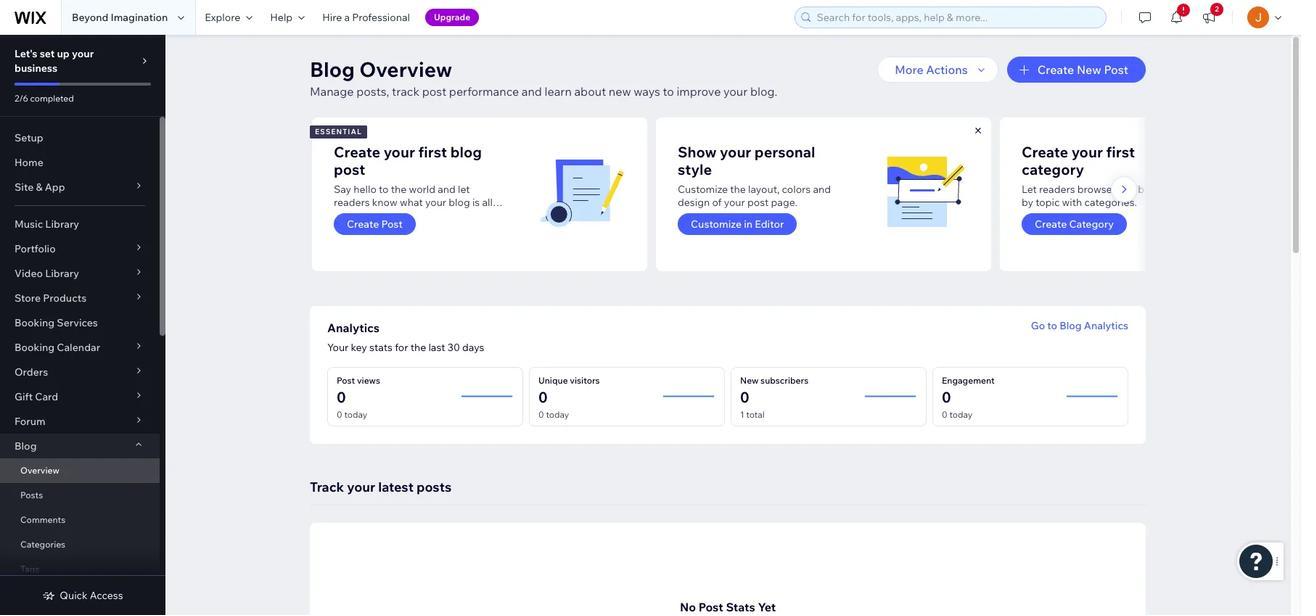 Task type: locate. For each thing, give the bounding box(es) containing it.
to right go
[[1048, 319, 1058, 332]]

customize down of
[[691, 218, 742, 231]]

30
[[448, 341, 460, 354]]

blog right go
[[1060, 319, 1082, 332]]

1 horizontal spatial new
[[1077, 62, 1102, 77]]

to
[[663, 84, 674, 99], [379, 183, 389, 196], [1048, 319, 1058, 332]]

1 vertical spatial blog
[[1060, 319, 1082, 332]]

1 vertical spatial booking
[[15, 341, 55, 354]]

booking for booking calendar
[[15, 341, 55, 354]]

0 horizontal spatial and
[[438, 183, 456, 196]]

and left learn
[[522, 84, 542, 99]]

overview up the track
[[360, 57, 452, 82]]

first inside essential create your first blog post say hello to the world and let readers know what your blog is all about. create post
[[418, 143, 447, 161]]

readers up create post button
[[334, 196, 370, 209]]

latest
[[378, 479, 414, 496]]

library up products
[[45, 267, 79, 280]]

blog down forum at left
[[15, 440, 37, 453]]

2 vertical spatial blog
[[15, 440, 37, 453]]

analytics right go
[[1084, 319, 1129, 332]]

unique
[[539, 375, 568, 386]]

quick
[[60, 589, 88, 603]]

app
[[45, 181, 65, 194]]

0 vertical spatial posts
[[1162, 183, 1188, 196]]

post inside blog overview manage posts, track post performance and learn about new ways to improve your blog.
[[422, 84, 447, 99]]

2 today from the left
[[546, 409, 569, 420]]

list
[[310, 118, 1302, 272]]

comments
[[20, 515, 65, 526]]

posts right categories.
[[1162, 183, 1188, 196]]

1 total
[[740, 409, 765, 420]]

1 vertical spatial to
[[379, 183, 389, 196]]

category
[[1022, 160, 1085, 179]]

your right of
[[724, 196, 745, 209]]

let
[[1022, 183, 1037, 196]]

readers inside essential create your first blog post say hello to the world and let readers know what your blog is all about. create post
[[334, 196, 370, 209]]

1 today from the left
[[344, 409, 367, 420]]

post inside essential create your first blog post say hello to the world and let readers know what your blog is all about. create post
[[334, 160, 365, 179]]

0 vertical spatial library
[[45, 218, 79, 231]]

and inside essential create your first blog post say hello to the world and let readers know what your blog is all about. create post
[[438, 183, 456, 196]]

the right for
[[411, 341, 426, 354]]

blog for blog overview manage posts, track post performance and learn about new ways to improve your blog.
[[310, 57, 355, 82]]

blog inside blog overview manage posts, track post performance and learn about new ways to improve your blog.
[[310, 57, 355, 82]]

set
[[40, 47, 55, 60]]

first inside the create your first category let readers browse your blog posts by topic with categories.
[[1107, 143, 1136, 161]]

0 horizontal spatial new
[[740, 375, 759, 386]]

blog
[[310, 57, 355, 82], [1060, 319, 1082, 332], [15, 440, 37, 453]]

your
[[72, 47, 94, 60], [724, 84, 748, 99], [384, 143, 415, 161], [720, 143, 752, 161], [1072, 143, 1103, 161], [1115, 183, 1136, 196], [425, 196, 447, 209], [724, 196, 745, 209], [347, 479, 375, 496]]

1 vertical spatial library
[[45, 267, 79, 280]]

1 library from the top
[[45, 218, 79, 231]]

library
[[45, 218, 79, 231], [45, 267, 79, 280]]

personal
[[755, 143, 816, 161]]

help button
[[262, 0, 314, 35]]

0 horizontal spatial analytics
[[327, 321, 380, 335]]

0 vertical spatial to
[[663, 84, 674, 99]]

all
[[482, 196, 493, 209]]

overview link
[[0, 459, 160, 483]]

today for unique
[[546, 409, 569, 420]]

posts right latest
[[417, 479, 452, 496]]

first up world
[[418, 143, 447, 161]]

1
[[740, 409, 745, 420]]

1 first from the left
[[418, 143, 447, 161]]

tags
[[20, 564, 40, 575]]

professional
[[352, 11, 410, 24]]

essential create your first blog post say hello to the world and let readers know what your blog is all about. create post
[[315, 127, 493, 231]]

2 library from the top
[[45, 267, 79, 280]]

2 first from the left
[[1107, 143, 1136, 161]]

explore
[[205, 11, 241, 24]]

2 horizontal spatial 0 today
[[942, 409, 973, 420]]

create for your
[[1022, 143, 1069, 161]]

readers
[[1040, 183, 1076, 196], [334, 196, 370, 209]]

1 horizontal spatial today
[[546, 409, 569, 420]]

to right ways
[[663, 84, 674, 99]]

2 horizontal spatial today
[[950, 409, 973, 420]]

to inside blog overview manage posts, track post performance and learn about new ways to improve your blog.
[[663, 84, 674, 99]]

blog overview.dealer.customize post page.title image
[[883, 146, 970, 233]]

readers down category
[[1040, 183, 1076, 196]]

customize
[[678, 183, 728, 196], [691, 218, 742, 231]]

2 vertical spatial post
[[748, 196, 769, 209]]

blog
[[451, 143, 482, 161], [1138, 183, 1160, 196], [449, 196, 470, 209]]

colors
[[782, 183, 811, 196]]

setup link
[[0, 126, 160, 150]]

0 vertical spatial overview
[[360, 57, 452, 82]]

your right show
[[720, 143, 752, 161]]

video
[[15, 267, 43, 280]]

blog overview.dealer.create first post.title image
[[539, 146, 626, 233]]

0 today down engagement
[[942, 409, 973, 420]]

analytics up 'key' at the left of page
[[327, 321, 380, 335]]

0 horizontal spatial to
[[379, 183, 389, 196]]

1 horizontal spatial first
[[1107, 143, 1136, 161]]

1 0 today from the left
[[337, 409, 367, 420]]

blog up manage
[[310, 57, 355, 82]]

0 horizontal spatial today
[[344, 409, 367, 420]]

blog right categories.
[[1138, 183, 1160, 196]]

0 today for post
[[337, 409, 367, 420]]

let's
[[15, 47, 37, 60]]

0 vertical spatial blog
[[310, 57, 355, 82]]

2 horizontal spatial blog
[[1060, 319, 1082, 332]]

the for style
[[731, 183, 746, 196]]

store products
[[15, 292, 87, 305]]

comments link
[[0, 508, 160, 533]]

views
[[357, 375, 380, 386]]

2 0 today from the left
[[539, 409, 569, 420]]

0 vertical spatial booking
[[15, 317, 55, 330]]

2 booking from the top
[[15, 341, 55, 354]]

1 vertical spatial post
[[334, 160, 365, 179]]

library inside dropdown button
[[45, 267, 79, 280]]

upgrade button
[[425, 9, 479, 26]]

layout,
[[748, 183, 780, 196]]

and
[[522, 84, 542, 99], [438, 183, 456, 196], [813, 183, 831, 196]]

show
[[678, 143, 717, 161]]

0 vertical spatial new
[[1077, 62, 1102, 77]]

0 today for unique
[[539, 409, 569, 420]]

booking calendar button
[[0, 335, 160, 360]]

1 booking from the top
[[15, 317, 55, 330]]

0 horizontal spatial 0 today
[[337, 409, 367, 420]]

1 horizontal spatial overview
[[360, 57, 452, 82]]

1 horizontal spatial post
[[422, 84, 447, 99]]

your left blog.
[[724, 84, 748, 99]]

to inside essential create your first blog post say hello to the world and let readers know what your blog is all about. create post
[[379, 183, 389, 196]]

the
[[391, 183, 407, 196], [731, 183, 746, 196], [411, 341, 426, 354]]

the for stats
[[411, 341, 426, 354]]

1 horizontal spatial analytics
[[1084, 319, 1129, 332]]

go to blog analytics button
[[1031, 319, 1129, 332]]

video library
[[15, 267, 79, 280]]

actions
[[927, 62, 968, 77]]

imagination
[[111, 11, 168, 24]]

post up in
[[748, 196, 769, 209]]

1 vertical spatial customize
[[691, 218, 742, 231]]

more actions button
[[878, 57, 999, 83]]

0 today down "post views"
[[337, 409, 367, 420]]

about
[[575, 84, 606, 99]]

overview up posts
[[20, 465, 59, 476]]

0 horizontal spatial the
[[391, 183, 407, 196]]

quick access
[[60, 589, 123, 603]]

overview
[[360, 57, 452, 82], [20, 465, 59, 476]]

0 horizontal spatial first
[[418, 143, 447, 161]]

booking up orders
[[15, 341, 55, 354]]

1 horizontal spatial 0 today
[[539, 409, 569, 420]]

1 vertical spatial overview
[[20, 465, 59, 476]]

posts link
[[0, 483, 160, 508]]

browse
[[1078, 183, 1113, 196]]

booking services link
[[0, 311, 160, 335]]

track
[[392, 84, 420, 99]]

0 today down unique
[[539, 409, 569, 420]]

2 horizontal spatial to
[[1048, 319, 1058, 332]]

new inside button
[[1077, 62, 1102, 77]]

1 horizontal spatial readers
[[1040, 183, 1076, 196]]

create inside the create your first category let readers browse your blog posts by topic with categories.
[[1022, 143, 1069, 161]]

booking down store
[[15, 317, 55, 330]]

site & app
[[15, 181, 65, 194]]

stats
[[370, 341, 393, 354]]

2 horizontal spatial the
[[731, 183, 746, 196]]

your inside let's set up your business
[[72, 47, 94, 60]]

first up browse
[[1107, 143, 1136, 161]]

2 horizontal spatial post
[[748, 196, 769, 209]]

list containing create your first blog post
[[310, 118, 1302, 272]]

customize down style
[[678, 183, 728, 196]]

to right 'hello'
[[379, 183, 389, 196]]

go
[[1031, 319, 1045, 332]]

store
[[15, 292, 41, 305]]

today down engagement
[[950, 409, 973, 420]]

your up browse
[[1072, 143, 1103, 161]]

0 horizontal spatial overview
[[20, 465, 59, 476]]

help
[[270, 11, 293, 24]]

the left world
[[391, 183, 407, 196]]

0 horizontal spatial posts
[[417, 479, 452, 496]]

track your latest posts
[[310, 479, 452, 496]]

page.
[[771, 196, 798, 209]]

0 vertical spatial post
[[422, 84, 447, 99]]

more actions
[[895, 62, 968, 77]]

post right the track
[[422, 84, 447, 99]]

library up portfolio dropdown button
[[45, 218, 79, 231]]

1 horizontal spatial the
[[411, 341, 426, 354]]

post up say
[[334, 160, 365, 179]]

booking inside "link"
[[15, 317, 55, 330]]

the right of
[[731, 183, 746, 196]]

2 horizontal spatial and
[[813, 183, 831, 196]]

today down unique
[[546, 409, 569, 420]]

your right up in the left top of the page
[[72, 47, 94, 60]]

0 horizontal spatial post
[[334, 160, 365, 179]]

and inside blog overview manage posts, track post performance and learn about new ways to improve your blog.
[[522, 84, 542, 99]]

booking services
[[15, 317, 98, 330]]

the inside analytics your key stats for the last 30 days
[[411, 341, 426, 354]]

overview inside blog overview manage posts, track post performance and learn about new ways to improve your blog.
[[360, 57, 452, 82]]

manage
[[310, 84, 354, 99]]

video library button
[[0, 261, 160, 286]]

today down "post views"
[[344, 409, 367, 420]]

topic
[[1036, 196, 1060, 209]]

2 button
[[1193, 0, 1225, 35]]

0 horizontal spatial readers
[[334, 196, 370, 209]]

booking inside dropdown button
[[15, 341, 55, 354]]

1 horizontal spatial posts
[[1162, 183, 1188, 196]]

0 vertical spatial customize
[[678, 183, 728, 196]]

blog.
[[751, 84, 778, 99]]

setup
[[15, 131, 43, 144]]

and left let
[[438, 183, 456, 196]]

and right colors
[[813, 183, 831, 196]]

0 horizontal spatial blog
[[15, 440, 37, 453]]

home link
[[0, 150, 160, 175]]

blog inside blog dropdown button
[[15, 440, 37, 453]]

3 0 today from the left
[[942, 409, 973, 420]]

post inside the show your personal style customize the layout, colors and design of your post page.
[[748, 196, 769, 209]]

analytics
[[1084, 319, 1129, 332], [327, 321, 380, 335]]

1 horizontal spatial and
[[522, 84, 542, 99]]

key
[[351, 341, 367, 354]]

1 horizontal spatial to
[[663, 84, 674, 99]]

readers inside the create your first category let readers browse your blog posts by topic with categories.
[[1040, 183, 1076, 196]]

1 horizontal spatial blog
[[310, 57, 355, 82]]

the inside the show your personal style customize the layout, colors and design of your post page.
[[731, 183, 746, 196]]

ways
[[634, 84, 661, 99]]

create category
[[1035, 218, 1114, 231]]

is
[[473, 196, 480, 209]]



Task type: vqa. For each thing, say whether or not it's contained in the screenshot.


Task type: describe. For each thing, give the bounding box(es) containing it.
of
[[712, 196, 722, 209]]

new subscribers
[[740, 375, 809, 386]]

create category button
[[1022, 213, 1127, 235]]

customize inside button
[[691, 218, 742, 231]]

blog left is
[[449, 196, 470, 209]]

post inside essential create your first blog post say hello to the world and let readers know what your blog is all about. create post
[[381, 218, 403, 231]]

essential
[[315, 127, 362, 136]]

store products button
[[0, 286, 160, 311]]

access
[[90, 589, 123, 603]]

tags link
[[0, 558, 160, 582]]

forum button
[[0, 409, 160, 434]]

site & app button
[[0, 175, 160, 200]]

your right what
[[425, 196, 447, 209]]

post inside button
[[1104, 62, 1129, 77]]

2/6 completed
[[15, 93, 74, 104]]

let
[[458, 183, 470, 196]]

your right track
[[347, 479, 375, 496]]

your
[[327, 341, 349, 354]]

posts inside the create your first category let readers browse your blog posts by topic with categories.
[[1162, 183, 1188, 196]]

3 today from the left
[[950, 409, 973, 420]]

quick access button
[[42, 589, 123, 603]]

new
[[609, 84, 631, 99]]

the inside essential create your first blog post say hello to the world and let readers know what your blog is all about. create post
[[391, 183, 407, 196]]

for
[[395, 341, 408, 354]]

your right browse
[[1115, 183, 1136, 196]]

no post stats yet
[[680, 600, 776, 615]]

post for create
[[334, 160, 365, 179]]

show your personal style customize the layout, colors and design of your post page.
[[678, 143, 831, 209]]

world
[[409, 183, 436, 196]]

1 vertical spatial posts
[[417, 479, 452, 496]]

yet
[[758, 600, 776, 615]]

booking for booking services
[[15, 317, 55, 330]]

2
[[1215, 4, 1219, 14]]

create for category
[[1035, 218, 1067, 231]]

products
[[43, 292, 87, 305]]

blog up let
[[451, 143, 482, 161]]

learn
[[545, 84, 572, 99]]

blog button
[[0, 434, 160, 459]]

sidebar element
[[0, 35, 166, 616]]

design
[[678, 196, 710, 209]]

library for video library
[[45, 267, 79, 280]]

gift card
[[15, 391, 58, 404]]

library for music library
[[45, 218, 79, 231]]

2 vertical spatial to
[[1048, 319, 1058, 332]]

beyond imagination
[[72, 11, 168, 24]]

blog overview manage posts, track post performance and learn about new ways to improve your blog.
[[310, 57, 778, 99]]

create for new
[[1038, 62, 1075, 77]]

site
[[15, 181, 34, 194]]

analytics inside analytics your key stats for the last 30 days
[[327, 321, 380, 335]]

your up world
[[384, 143, 415, 161]]

your inside blog overview manage posts, track post performance and learn about new ways to improve your blog.
[[724, 84, 748, 99]]

by
[[1022, 196, 1034, 209]]

improve
[[677, 84, 721, 99]]

post views
[[337, 375, 380, 386]]

blog for blog
[[15, 440, 37, 453]]

let's set up your business
[[15, 47, 94, 75]]

music
[[15, 218, 43, 231]]

with
[[1062, 196, 1083, 209]]

hire a professional link
[[314, 0, 419, 35]]

last
[[429, 341, 445, 354]]

more
[[895, 62, 924, 77]]

create post button
[[334, 213, 416, 235]]

say
[[334, 183, 351, 196]]

portfolio button
[[0, 237, 160, 261]]

orders button
[[0, 360, 160, 385]]

orders
[[15, 366, 48, 379]]

posts,
[[357, 84, 389, 99]]

and inside the show your personal style customize the layout, colors and design of your post page.
[[813, 183, 831, 196]]

beyond
[[72, 11, 108, 24]]

create new post
[[1038, 62, 1129, 77]]

1 vertical spatial new
[[740, 375, 759, 386]]

upgrade
[[434, 12, 471, 23]]

performance
[[449, 84, 519, 99]]

know
[[372, 196, 398, 209]]

editor
[[755, 218, 784, 231]]

customize in editor button
[[678, 213, 797, 235]]

stats
[[726, 600, 756, 615]]

categories link
[[0, 533, 160, 558]]

overview inside 'link'
[[20, 465, 59, 476]]

style
[[678, 160, 712, 179]]

customize inside the show your personal style customize the layout, colors and design of your post page.
[[678, 183, 728, 196]]

categories.
[[1085, 196, 1138, 209]]

engagement
[[942, 375, 995, 386]]

up
[[57, 47, 70, 60]]

today for post
[[344, 409, 367, 420]]

blog inside the create your first category let readers browse your blog posts by topic with categories.
[[1138, 183, 1160, 196]]

days
[[462, 341, 484, 354]]

in
[[744, 218, 753, 231]]

portfolio
[[15, 242, 56, 256]]

gift card button
[[0, 385, 160, 409]]

music library
[[15, 218, 79, 231]]

category
[[1070, 218, 1114, 231]]

subscribers
[[761, 375, 809, 386]]

visitors
[[570, 375, 600, 386]]

total
[[747, 409, 765, 420]]

hire
[[322, 11, 342, 24]]

posts
[[20, 490, 43, 501]]

hello
[[354, 183, 377, 196]]

post for overview
[[422, 84, 447, 99]]

go to blog analytics
[[1031, 319, 1129, 332]]

customize in editor
[[691, 218, 784, 231]]

hire a professional
[[322, 11, 410, 24]]

no
[[680, 600, 696, 615]]

booking calendar
[[15, 341, 100, 354]]

Search for tools, apps, help & more... field
[[813, 7, 1102, 28]]

music library link
[[0, 212, 160, 237]]

about.
[[334, 209, 364, 222]]



